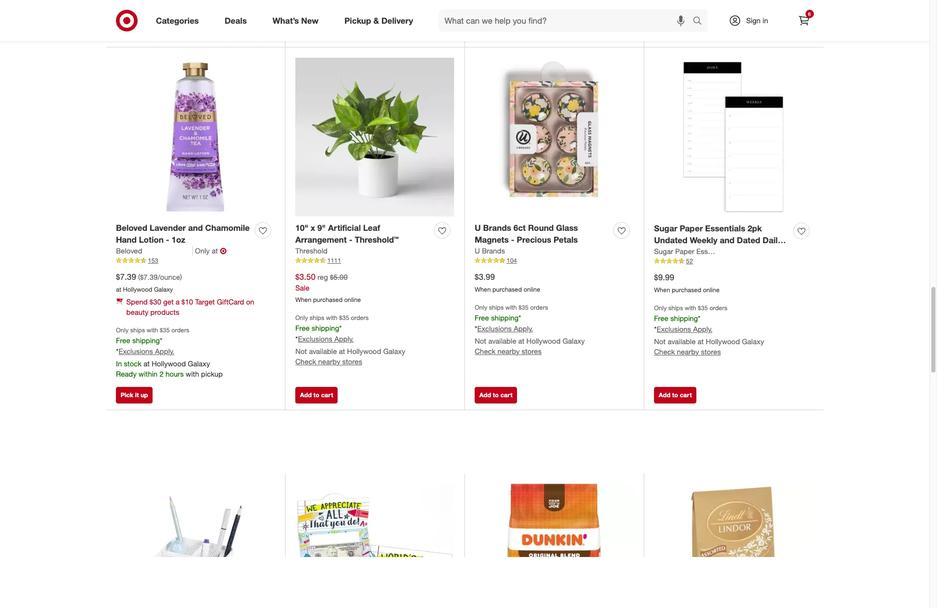 Task type: describe. For each thing, give the bounding box(es) containing it.
ready inside 'only ships with $35 orders free shipping * * exclusions apply. in stock at  hollywood galaxy ready within 2 hours with pickup'
[[116, 370, 137, 378]]

only for beloved lavender and chamomile hand lotion - 1oz
[[116, 326, 129, 334]]

up for second pick it up button from the bottom
[[141, 29, 148, 36]]

only ships with $35 orders free shipping * * exclusions apply. not available at hollywood galaxy check nearby stores for $3.99
[[475, 304, 585, 356]]

pick it up for 2nd pick it up button
[[121, 392, 148, 399]]

brands for u brands
[[482, 247, 505, 255]]

stores for $9.99
[[701, 347, 721, 356]]

available for $3.99
[[489, 337, 517, 345]]

hand
[[116, 235, 137, 245]]

u brands 6ct round glass magnets - precious petals
[[475, 223, 578, 245]]

target
[[195, 297, 215, 306]]

it for second pick it up button from the bottom
[[135, 29, 139, 36]]

6
[[809, 11, 811, 17]]

planning
[[654, 247, 689, 257]]

cart for sugar paper essentials 2pk undated weekly and dated daily planning notepad set no rule 52 page 7" x 4"
[[680, 392, 692, 399]]

x inside 10" x 9" artificial leaf arrangement - threshold™
[[311, 223, 315, 233]]

notepad
[[691, 247, 724, 257]]

x inside sugar paper essentials 2pk undated weekly and dated daily planning notepad set no rule 52 page 7" x 4"
[[687, 259, 692, 269]]

)
[[180, 273, 182, 282]]

apply. for lotion
[[155, 347, 174, 356]]

shipping for magnets
[[491, 314, 519, 322]]

orders for precious
[[531, 304, 548, 311]]

1 within from the top
[[139, 7, 158, 15]]

ships for beloved lavender and chamomile hand lotion - 1oz
[[130, 326, 145, 334]]

sale
[[296, 284, 310, 292]]

lotion
[[139, 235, 164, 245]]

not for $3.99
[[475, 337, 487, 345]]

hollywood for beloved lavender and chamomile hand lotion - 1oz
[[152, 359, 186, 368]]

threshold™
[[355, 235, 399, 245]]

1 2 from the top
[[160, 7, 164, 15]]

search button
[[688, 9, 713, 34]]

10" x 9" artificial leaf arrangement - threshold™
[[296, 223, 399, 245]]

pickup
[[345, 15, 371, 26]]

hollywood for sugar paper essentials 2pk undated weekly and dated daily planning notepad set no rule 52 page 7" x 4"
[[706, 337, 740, 346]]

apply. for weekly
[[693, 325, 713, 334]]

$35 for magnets
[[519, 304, 529, 311]]

precious
[[517, 235, 552, 245]]

$3.99
[[475, 272, 495, 282]]

153
[[148, 257, 158, 265]]

to for u brands 6ct round glass magnets - precious petals
[[493, 392, 499, 399]]

exclusions apply. link for beloved lavender and chamomile hand lotion - 1oz
[[119, 347, 174, 356]]

glass
[[556, 223, 578, 233]]

threshold link
[[296, 246, 328, 256]]

153 link
[[116, 256, 275, 265]]

0 horizontal spatial available
[[309, 347, 337, 356]]

52 link
[[654, 257, 814, 266]]

up for 2nd pick it up button
[[141, 392, 148, 399]]

and inside beloved lavender and chamomile hand lotion - 1oz
[[188, 223, 203, 233]]

sugar paper essentials
[[654, 247, 729, 256]]

products
[[151, 308, 179, 317]]

within inside 'only ships with $35 orders free shipping * * exclusions apply. in stock at  hollywood galaxy ready within 2 hours with pickup'
[[139, 370, 158, 378]]

get
[[163, 297, 174, 306]]

$10
[[182, 297, 193, 306]]

add for sugar paper essentials 2pk undated weekly and dated daily planning notepad set no rule 52 page 7" x 4"
[[659, 392, 671, 399]]

only ships with $35 orders free shipping * * exclusions apply. in stock at  hollywood galaxy ready within 2 hours with pickup
[[116, 326, 223, 378]]

beloved lavender and chamomile hand lotion - 1oz link
[[116, 222, 251, 246]]

sign in
[[747, 16, 769, 25]]

on
[[246, 297, 254, 306]]

10"
[[296, 223, 309, 233]]

not for $9.99
[[654, 337, 666, 346]]

orders for threshold™
[[351, 314, 369, 322]]

petals
[[554, 235, 578, 245]]

new
[[301, 15, 319, 26]]

sugar paper essentials link
[[654, 247, 729, 257]]

paper for sugar paper essentials
[[676, 247, 695, 256]]

page
[[654, 259, 674, 269]]

(
[[138, 273, 140, 282]]

1 hours from the top
[[166, 7, 184, 15]]

6ct
[[514, 223, 526, 233]]

- for precious
[[511, 235, 515, 245]]

online inside $3.50 reg $5.00 sale when purchased online
[[344, 296, 361, 304]]

galaxy inside $7.39 ( $7.39 /ounce ) at hollywood galaxy
[[154, 286, 173, 293]]

cart for 10" x 9" artificial leaf arrangement - threshold™
[[321, 392, 333, 399]]

$30
[[150, 297, 161, 306]]

search
[[688, 16, 713, 27]]

add to cart for 10" x 9" artificial leaf arrangement - threshold™
[[300, 392, 333, 399]]

7"
[[677, 259, 685, 269]]

&
[[374, 15, 379, 26]]

deals
[[225, 15, 247, 26]]

galaxy for sugar paper essentials 2pk undated weekly and dated daily planning notepad set no rule 52 page 7" x 4"
[[742, 337, 765, 346]]

with for arrangement
[[326, 314, 338, 322]]

in
[[116, 359, 122, 368]]

galaxy for beloved lavender and chamomile hand lotion - 1oz
[[188, 359, 210, 368]]

ships for u brands 6ct round glass magnets - precious petals
[[489, 304, 504, 311]]

only for u brands 6ct round glass magnets - precious petals
[[475, 304, 488, 311]]

104
[[507, 257, 517, 265]]

stores for $3.99
[[522, 347, 542, 356]]

ships for 10" x 9" artificial leaf arrangement - threshold™
[[310, 314, 325, 322]]

spend
[[126, 297, 148, 306]]

categories link
[[147, 9, 212, 32]]

ready within 2 hours
[[116, 7, 184, 15]]

hollywood inside $7.39 ( $7.39 /ounce ) at hollywood galaxy
[[123, 286, 152, 293]]

pickup
[[201, 370, 223, 378]]

sugar paper essentials 2pk undated weekly and dated daily planning notepad set no rule 52 page 7" x 4" link
[[654, 223, 790, 269]]

exclusions for sugar paper essentials 2pk undated weekly and dated daily planning notepad set no rule 52 page 7" x 4"
[[657, 325, 691, 334]]

reg
[[318, 273, 328, 282]]

exclusions for u brands 6ct round glass magnets - precious petals
[[478, 324, 512, 333]]

10" x 9" artificial leaf arrangement - threshold™ link
[[296, 222, 430, 246]]

delivery
[[382, 15, 413, 26]]

only for sugar paper essentials 2pk undated weekly and dated daily planning notepad set no rule 52 page 7" x 4"
[[654, 304, 667, 312]]

1111 link
[[296, 256, 454, 265]]

$7.39 ( $7.39 /ounce ) at hollywood galaxy
[[116, 272, 182, 293]]

What can we help you find? suggestions appear below search field
[[439, 9, 695, 32]]

add for u brands 6ct round glass magnets - precious petals
[[480, 392, 491, 399]]

0 horizontal spatial only ships with $35 orders free shipping * * exclusions apply. not available at hollywood galaxy check nearby stores
[[296, 314, 406, 366]]

1111
[[327, 257, 341, 265]]

$35 for weekly
[[698, 304, 708, 312]]

$9.99
[[654, 272, 675, 283]]

dated
[[737, 235, 761, 246]]

add to cart for u brands 6ct round glass magnets - precious petals
[[480, 392, 513, 399]]

spend $30 get a $10 target giftcard on beauty products
[[126, 297, 254, 317]]

at inside $7.39 ( $7.39 /ounce ) at hollywood galaxy
[[116, 286, 121, 293]]

shipping for weekly
[[671, 314, 698, 323]]

$35 for arrangement
[[339, 314, 349, 322]]

exclusions for beloved lavender and chamomile hand lotion - 1oz
[[119, 347, 153, 356]]

¬
[[220, 246, 227, 256]]

104 link
[[475, 256, 634, 265]]

what's new
[[273, 15, 319, 26]]

essentials for sugar paper essentials
[[697, 247, 729, 256]]

online for $3.99
[[524, 286, 540, 293]]

to for sugar paper essentials 2pk undated weekly and dated daily planning notepad set no rule 52 page 7" x 4"
[[673, 392, 678, 399]]

threshold
[[296, 247, 328, 255]]

sign
[[747, 16, 761, 25]]

4"
[[694, 259, 702, 269]]

with for lotion
[[147, 326, 158, 334]]

check for $9.99
[[654, 347, 675, 356]]

giftcard
[[217, 297, 244, 306]]

pickup & delivery
[[345, 15, 413, 26]]

with left pickup
[[186, 370, 199, 378]]

pickup & delivery link
[[336, 9, 426, 32]]

magnets
[[475, 235, 509, 245]]

a
[[176, 297, 180, 306]]

u brands 6ct round glass magnets - precious petals link
[[475, 222, 610, 246]]

at for 10" x 9" artificial leaf arrangement - threshold™
[[339, 347, 345, 356]]

check for $3.99
[[475, 347, 496, 356]]

in
[[763, 16, 769, 25]]

exclusions for 10" x 9" artificial leaf arrangement - threshold™
[[298, 335, 333, 343]]

exclusions apply. link for 10" x 9" artificial leaf arrangement - threshold™
[[298, 335, 354, 343]]

daily
[[763, 235, 783, 246]]

what's
[[273, 15, 299, 26]]

free for beloved lavender and chamomile hand lotion - 1oz
[[116, 336, 130, 345]]

only inside "only at ¬"
[[195, 247, 210, 255]]

brands for u brands 6ct round glass magnets - precious petals
[[483, 223, 511, 233]]

online for $9.99
[[703, 286, 720, 294]]

u brands
[[475, 247, 505, 255]]

no
[[742, 247, 753, 257]]

purchased for $9.99
[[672, 286, 702, 294]]

paper for sugar paper essentials 2pk undated weekly and dated daily planning notepad set no rule 52 page 7" x 4"
[[680, 223, 703, 234]]

sign in link
[[720, 9, 785, 32]]

0 horizontal spatial 52
[[686, 257, 693, 265]]

$35 for lotion
[[160, 326, 170, 334]]



Task type: vqa. For each thing, say whether or not it's contained in the screenshot.
Check nearby stores button
yes



Task type: locate. For each thing, give the bounding box(es) containing it.
2 pick it up button from the top
[[116, 387, 153, 404]]

purchased for $3.99
[[493, 286, 522, 293]]

1 vertical spatial pick it up
[[121, 392, 148, 399]]

beloved for beloved lavender and chamomile hand lotion - 1oz
[[116, 223, 147, 233]]

2 horizontal spatial stores
[[701, 347, 721, 356]]

at for sugar paper essentials 2pk undated weekly and dated daily planning notepad set no rule 52 page 7" x 4"
[[698, 337, 704, 346]]

ships down $3.50 reg $5.00 sale when purchased online
[[310, 314, 325, 322]]

only ships with $35 orders free shipping * * exclusions apply. not available at hollywood galaxy check nearby stores
[[475, 304, 585, 356], [654, 304, 765, 356], [296, 314, 406, 366]]

essentials for sugar paper essentials 2pk undated weekly and dated daily planning notepad set no rule 52 page 7" x 4"
[[706, 223, 746, 234]]

shipping up stock
[[132, 336, 160, 345]]

1 up from the top
[[141, 29, 148, 36]]

u up magnets
[[475, 223, 481, 233]]

hollywood for 10" x 9" artificial leaf arrangement - threshold™
[[347, 347, 381, 356]]

exclusions apply. link up stock
[[119, 347, 174, 356]]

0 vertical spatial pick
[[121, 29, 133, 36]]

*
[[519, 314, 521, 322], [698, 314, 701, 323], [339, 324, 342, 333], [475, 324, 478, 333], [654, 325, 657, 334], [296, 335, 298, 343], [160, 336, 162, 345], [116, 347, 119, 356]]

1 sugar from the top
[[654, 223, 678, 234]]

0 horizontal spatial check nearby stores button
[[296, 357, 362, 367]]

pick it up for second pick it up button from the bottom
[[121, 29, 148, 36]]

- inside u brands 6ct round glass magnets - precious petals
[[511, 235, 515, 245]]

pick it up down stock
[[121, 392, 148, 399]]

free
[[475, 314, 489, 322], [654, 314, 669, 323], [296, 324, 310, 333], [116, 336, 130, 345]]

beloved link
[[116, 246, 193, 256]]

- for threshold™
[[349, 235, 353, 245]]

1 vertical spatial x
[[687, 259, 692, 269]]

1 vertical spatial hours
[[166, 370, 184, 378]]

with down $9.99 when purchased online
[[685, 304, 697, 312]]

- inside beloved lavender and chamomile hand lotion - 1oz
[[166, 235, 169, 245]]

$7.39 down 153
[[140, 273, 158, 282]]

hollywood for u brands 6ct round glass magnets - precious petals
[[527, 337, 561, 345]]

when down sale
[[296, 296, 312, 304]]

1 vertical spatial 2
[[160, 370, 164, 378]]

0 vertical spatial pick it up button
[[116, 24, 153, 41]]

orders down 'products'
[[172, 326, 189, 334]]

exclusions apply. link for u brands 6ct round glass magnets - precious petals
[[478, 324, 533, 333]]

paper up 7"
[[676, 247, 695, 256]]

arrangement
[[296, 235, 347, 245]]

0 vertical spatial essentials
[[706, 223, 746, 234]]

with down 'products'
[[147, 326, 158, 334]]

lavender
[[150, 223, 186, 233]]

pick it up button down ready within 2 hours
[[116, 24, 153, 41]]

shipping down $9.99 when purchased online
[[671, 314, 698, 323]]

at for u brands 6ct round glass magnets - precious petals
[[519, 337, 525, 345]]

to
[[493, 29, 499, 36], [673, 29, 678, 36], [314, 392, 320, 399], [493, 392, 499, 399], [673, 392, 678, 399]]

when for $9.99
[[654, 286, 671, 294]]

-
[[166, 235, 169, 245], [349, 235, 353, 245], [511, 235, 515, 245]]

with for weekly
[[685, 304, 697, 312]]

only ships with $35 orders free shipping * * exclusions apply. not available at hollywood galaxy check nearby stores for $9.99
[[654, 304, 765, 356]]

free for sugar paper essentials 2pk undated weekly and dated daily planning notepad set no rule 52 page 7" x 4"
[[654, 314, 669, 323]]

apply. for magnets
[[514, 324, 533, 333]]

free down $3.99
[[475, 314, 489, 322]]

exclusions
[[478, 324, 512, 333], [657, 325, 691, 334], [298, 335, 333, 343], [119, 347, 153, 356]]

10" x 9" artificial leaf arrangement - threshold™ image
[[296, 58, 454, 217], [296, 58, 454, 217]]

galaxy
[[154, 286, 173, 293], [563, 337, 585, 345], [742, 337, 765, 346], [383, 347, 406, 356], [188, 359, 210, 368]]

2 horizontal spatial check
[[654, 347, 675, 356]]

1 horizontal spatial not
[[475, 337, 487, 345]]

hollywood inside 'only ships with $35 orders free shipping * * exclusions apply. in stock at  hollywood galaxy ready within 2 hours with pickup'
[[152, 359, 186, 368]]

beloved lavender and chamomile hand lotion - 1oz
[[116, 223, 250, 245]]

when down $3.99
[[475, 286, 491, 293]]

2 horizontal spatial not
[[654, 337, 666, 346]]

2 horizontal spatial only ships with $35 orders free shipping * * exclusions apply. not available at hollywood galaxy check nearby stores
[[654, 304, 765, 356]]

1 horizontal spatial $7.39
[[140, 273, 158, 282]]

0 vertical spatial it
[[135, 29, 139, 36]]

add to cart button for sugar paper essentials 2pk undated weekly and dated daily planning notepad set no rule 52 page 7" x 4"
[[654, 387, 697, 404]]

- for 1oz
[[166, 235, 169, 245]]

2 inside 'only ships with $35 orders free shipping * * exclusions apply. in stock at  hollywood galaxy ready within 2 hours with pickup'
[[160, 370, 164, 378]]

0 vertical spatial 2
[[160, 7, 164, 15]]

and inside sugar paper essentials 2pk undated weekly and dated daily planning notepad set no rule 52 page 7" x 4"
[[720, 235, 735, 246]]

add to cart button for u brands 6ct round glass magnets - precious petals
[[475, 387, 517, 404]]

and up "only at ¬"
[[188, 223, 203, 233]]

2 horizontal spatial nearby
[[677, 347, 699, 356]]

2 sugar from the top
[[654, 247, 674, 256]]

beloved for beloved
[[116, 247, 142, 255]]

chamomile
[[205, 223, 250, 233]]

2 up from the top
[[141, 392, 148, 399]]

sugar
[[654, 223, 678, 234], [654, 247, 674, 256]]

not
[[475, 337, 487, 345], [654, 337, 666, 346], [296, 347, 307, 356]]

6 link
[[793, 9, 816, 32]]

$7.39 left '('
[[116, 272, 136, 282]]

pick it up down ready within 2 hours
[[121, 29, 148, 36]]

essentials inside sugar paper essentials 2pk undated weekly and dated daily planning notepad set no rule 52 page 7" x 4"
[[706, 223, 746, 234]]

0 horizontal spatial nearby
[[318, 357, 340, 366]]

it down stock
[[135, 392, 139, 399]]

3 - from the left
[[511, 235, 515, 245]]

sugar paper essentials 2pk undated weekly and dated daily planning notepad set no rule 52 page 7" x 4" image
[[654, 58, 814, 217], [654, 58, 814, 217]]

pick for 2nd pick it up button
[[121, 392, 133, 399]]

apply.
[[514, 324, 533, 333], [693, 325, 713, 334], [335, 335, 354, 343], [155, 347, 174, 356]]

beloved
[[116, 223, 147, 233], [116, 247, 142, 255]]

and up set
[[720, 235, 735, 246]]

1 horizontal spatial online
[[524, 286, 540, 293]]

at for beloved lavender and chamomile hand lotion - 1oz
[[144, 359, 150, 368]]

0 vertical spatial brands
[[483, 223, 511, 233]]

pick it up button down stock
[[116, 387, 153, 404]]

exclusions apply. link down $9.99 when purchased online
[[657, 325, 713, 334]]

1 vertical spatial brands
[[482, 247, 505, 255]]

0 vertical spatial ready
[[116, 7, 137, 15]]

free up in
[[116, 336, 130, 345]]

0 vertical spatial beloved
[[116, 223, 147, 233]]

online down 104 link
[[524, 286, 540, 293]]

shipping
[[491, 314, 519, 322], [671, 314, 698, 323], [312, 324, 339, 333], [132, 336, 160, 345]]

1 u from the top
[[475, 223, 481, 233]]

x left 4"
[[687, 259, 692, 269]]

2 beloved from the top
[[116, 247, 142, 255]]

purchased inside $9.99 when purchased online
[[672, 286, 702, 294]]

orders inside 'only ships with $35 orders free shipping * * exclusions apply. in stock at  hollywood galaxy ready within 2 hours with pickup'
[[172, 326, 189, 334]]

1oz
[[172, 235, 185, 245]]

$35 down $3.50 reg $5.00 sale when purchased online
[[339, 314, 349, 322]]

0 vertical spatial pick it up
[[121, 29, 148, 36]]

0 vertical spatial hours
[[166, 7, 184, 15]]

only down beauty
[[116, 326, 129, 334]]

1 it from the top
[[135, 29, 139, 36]]

0 vertical spatial u
[[475, 223, 481, 233]]

shipping down $3.99 when purchased online
[[491, 314, 519, 322]]

purchased inside $3.99 when purchased online
[[493, 286, 522, 293]]

round
[[528, 223, 554, 233]]

0 horizontal spatial -
[[166, 235, 169, 245]]

galaxy for u brands 6ct round glass magnets - precious petals
[[563, 337, 585, 345]]

2 horizontal spatial online
[[703, 286, 720, 294]]

hours inside 'only ships with $35 orders free shipping * * exclusions apply. in stock at  hollywood galaxy ready within 2 hours with pickup'
[[166, 370, 184, 378]]

brands inside u brands link
[[482, 247, 505, 255]]

dunkin' original blend ground coffee medium roast image
[[475, 484, 634, 609], [475, 484, 634, 609]]

add
[[480, 29, 491, 36], [659, 29, 671, 36], [300, 392, 312, 399], [480, 392, 491, 399], [659, 392, 671, 399]]

1 pick it up from the top
[[121, 29, 148, 36]]

pick down ready within 2 hours
[[121, 29, 133, 36]]

2 horizontal spatial when
[[654, 286, 671, 294]]

orders for 1oz
[[172, 326, 189, 334]]

1 vertical spatial sugar
[[654, 247, 674, 256]]

with for magnets
[[506, 304, 517, 311]]

0 vertical spatial and
[[188, 223, 203, 233]]

$35
[[519, 304, 529, 311], [698, 304, 708, 312], [339, 314, 349, 322], [160, 326, 170, 334]]

2 horizontal spatial check nearby stores button
[[654, 347, 721, 357]]

weekly
[[690, 235, 718, 246]]

check nearby stores button
[[475, 346, 542, 357], [654, 347, 721, 357], [296, 357, 362, 367]]

exclusions apply. link
[[478, 324, 533, 333], [657, 325, 713, 334], [298, 335, 354, 343], [119, 347, 174, 356]]

beloved down hand at left
[[116, 247, 142, 255]]

free for u brands 6ct round glass magnets - precious petals
[[475, 314, 489, 322]]

1 horizontal spatial check
[[475, 347, 496, 356]]

1 pick from the top
[[121, 29, 133, 36]]

$3.99 when purchased online
[[475, 272, 540, 293]]

ships inside 'only ships with $35 orders free shipping * * exclusions apply. in stock at  hollywood galaxy ready within 2 hours with pickup'
[[130, 326, 145, 334]]

u brands 6ct round glass magnets - precious petals image
[[475, 58, 634, 217], [475, 58, 634, 217]]

brands up magnets
[[483, 223, 511, 233]]

nearby for $3.99
[[498, 347, 520, 356]]

set
[[727, 247, 740, 257]]

when down $9.99
[[654, 286, 671, 294]]

$35 inside 'only ships with $35 orders free shipping * * exclusions apply. in stock at  hollywood galaxy ready within 2 hours with pickup'
[[160, 326, 170, 334]]

ships
[[489, 304, 504, 311], [669, 304, 683, 312], [310, 314, 325, 322], [130, 326, 145, 334]]

2 u from the top
[[475, 247, 480, 255]]

1 horizontal spatial stores
[[522, 347, 542, 356]]

essentials down weekly
[[697, 247, 729, 256]]

0 vertical spatial x
[[311, 223, 315, 233]]

0 vertical spatial paper
[[680, 223, 703, 234]]

only down sale
[[296, 314, 308, 322]]

at inside "only at ¬"
[[212, 247, 218, 255]]

0 horizontal spatial x
[[311, 223, 315, 233]]

to for 10" x 9" artificial leaf arrangement - threshold™
[[314, 392, 320, 399]]

u for u brands 6ct round glass magnets - precious petals
[[475, 223, 481, 233]]

1 horizontal spatial and
[[720, 235, 735, 246]]

u
[[475, 223, 481, 233], [475, 247, 480, 255]]

mesh pencil holder white - brightroom™ image
[[116, 484, 275, 609], [116, 484, 275, 609]]

big dot of happiness back to school - first day of school teacher appreciation money and gift card holders - set of 8 image
[[296, 484, 454, 609], [296, 484, 454, 609]]

1 vertical spatial ready
[[116, 370, 137, 378]]

1 vertical spatial it
[[135, 392, 139, 399]]

exclusions apply. link down $3.50 reg $5.00 sale when purchased online
[[298, 335, 354, 343]]

when inside $3.50 reg $5.00 sale when purchased online
[[296, 296, 312, 304]]

ships down beauty
[[130, 326, 145, 334]]

52 down daily
[[775, 247, 784, 257]]

cart
[[501, 29, 513, 36], [680, 29, 692, 36], [321, 392, 333, 399], [501, 392, 513, 399], [680, 392, 692, 399]]

stores
[[522, 347, 542, 356], [701, 347, 721, 356], [342, 357, 362, 366]]

0 vertical spatial sugar
[[654, 223, 678, 234]]

2 horizontal spatial available
[[668, 337, 696, 346]]

beloved up hand at left
[[116, 223, 147, 233]]

add for 10" x 9" artificial leaf arrangement - threshold™
[[300, 392, 312, 399]]

available for $9.99
[[668, 337, 696, 346]]

1 vertical spatial pick it up button
[[116, 387, 153, 404]]

only at ¬
[[195, 246, 227, 256]]

2 pick from the top
[[121, 392, 133, 399]]

add to cart button for 10" x 9" artificial leaf arrangement - threshold™
[[296, 387, 338, 404]]

ready
[[116, 7, 137, 15], [116, 370, 137, 378]]

$35 down 'products'
[[160, 326, 170, 334]]

beauty
[[126, 308, 149, 317]]

2pk
[[748, 223, 762, 234]]

0 vertical spatial up
[[141, 29, 148, 36]]

artificial
[[328, 223, 361, 233]]

at inside 'only ships with $35 orders free shipping * * exclusions apply. in stock at  hollywood galaxy ready within 2 hours with pickup'
[[144, 359, 150, 368]]

2 pick it up from the top
[[121, 392, 148, 399]]

cart for u brands 6ct round glass magnets - precious petals
[[501, 392, 513, 399]]

0 horizontal spatial online
[[344, 296, 361, 304]]

$35 down $9.99 when purchased online
[[698, 304, 708, 312]]

leaf
[[363, 223, 380, 233]]

1 vertical spatial within
[[139, 370, 158, 378]]

essentials
[[706, 223, 746, 234], [697, 247, 729, 256]]

1 horizontal spatial purchased
[[493, 286, 522, 293]]

only inside 'only ships with $35 orders free shipping * * exclusions apply. in stock at  hollywood galaxy ready within 2 hours with pickup'
[[116, 326, 129, 334]]

available
[[489, 337, 517, 345], [668, 337, 696, 346], [309, 347, 337, 356]]

2 horizontal spatial -
[[511, 235, 515, 245]]

$3.50
[[296, 272, 316, 282]]

shipping for lotion
[[132, 336, 160, 345]]

when inside $3.99 when purchased online
[[475, 286, 491, 293]]

2 - from the left
[[349, 235, 353, 245]]

1 beloved from the top
[[116, 223, 147, 233]]

2 2 from the top
[[160, 370, 164, 378]]

2 within from the top
[[139, 370, 158, 378]]

1 horizontal spatial available
[[489, 337, 517, 345]]

pick it up
[[121, 29, 148, 36], [121, 392, 148, 399]]

online down "52" link on the right top of page
[[703, 286, 720, 294]]

it for 2nd pick it up button
[[135, 392, 139, 399]]

categories
[[156, 15, 199, 26]]

free inside 'only ships with $35 orders free shipping * * exclusions apply. in stock at  hollywood galaxy ready within 2 hours with pickup'
[[116, 336, 130, 345]]

nearby for $9.99
[[677, 347, 699, 356]]

stock
[[124, 359, 142, 368]]

pick down stock
[[121, 392, 133, 399]]

brands down magnets
[[482, 247, 505, 255]]

1 vertical spatial u
[[475, 247, 480, 255]]

pick
[[121, 29, 133, 36], [121, 392, 133, 399]]

ships for sugar paper essentials 2pk undated weekly and dated daily planning notepad set no rule 52 page 7" x 4"
[[669, 304, 683, 312]]

/ounce
[[158, 273, 180, 282]]

only for 10" x 9" artificial leaf arrangement - threshold™
[[296, 314, 308, 322]]

u for u brands
[[475, 247, 480, 255]]

up down ready within 2 hours
[[141, 29, 148, 36]]

up down stock
[[141, 392, 148, 399]]

shipping down $3.50 reg $5.00 sale when purchased online
[[312, 324, 339, 333]]

with down $3.50 reg $5.00 sale when purchased online
[[326, 314, 338, 322]]

only up the 153 'link'
[[195, 247, 210, 255]]

pick for second pick it up button from the bottom
[[121, 29, 133, 36]]

1 vertical spatial beloved
[[116, 247, 142, 255]]

1 horizontal spatial nearby
[[498, 347, 520, 356]]

up
[[141, 29, 148, 36], [141, 392, 148, 399]]

$5.00
[[330, 273, 348, 282]]

pick it up button
[[116, 24, 153, 41], [116, 387, 153, 404]]

2 ready from the top
[[116, 370, 137, 378]]

lindt lindor assorted chocolate candy truffles - 6 oz. image
[[654, 484, 814, 609], [654, 484, 814, 609]]

sugar up undated
[[654, 223, 678, 234]]

paper
[[680, 223, 703, 234], [676, 247, 695, 256]]

0 horizontal spatial purchased
[[313, 296, 343, 304]]

0 horizontal spatial $7.39
[[116, 272, 136, 282]]

1 - from the left
[[166, 235, 169, 245]]

ships down $9.99 when purchased online
[[669, 304, 683, 312]]

- down 6ct
[[511, 235, 515, 245]]

orders down $3.99 when purchased online
[[531, 304, 548, 311]]

$35 down $3.99 when purchased online
[[519, 304, 529, 311]]

1 vertical spatial and
[[720, 235, 735, 246]]

1 vertical spatial paper
[[676, 247, 695, 256]]

with down $3.99 when purchased online
[[506, 304, 517, 311]]

online down $5.00
[[344, 296, 361, 304]]

exclusions inside 'only ships with $35 orders free shipping * * exclusions apply. in stock at  hollywood galaxy ready within 2 hours with pickup'
[[119, 347, 153, 356]]

1 vertical spatial essentials
[[697, 247, 729, 256]]

0 horizontal spatial not
[[296, 347, 307, 356]]

brands inside u brands 6ct round glass magnets - precious petals
[[483, 223, 511, 233]]

1 pick it up button from the top
[[116, 24, 153, 41]]

check nearby stores button for $9.99
[[654, 347, 721, 357]]

undated
[[654, 235, 688, 246]]

free down $9.99
[[654, 314, 669, 323]]

0 vertical spatial within
[[139, 7, 158, 15]]

shipping for arrangement
[[312, 324, 339, 333]]

0 horizontal spatial when
[[296, 296, 312, 304]]

it
[[135, 29, 139, 36], [135, 392, 139, 399]]

$9.99 when purchased online
[[654, 272, 720, 294]]

x left 9"
[[311, 223, 315, 233]]

u down magnets
[[475, 247, 480, 255]]

1 ready from the top
[[116, 7, 137, 15]]

at
[[212, 247, 218, 255], [116, 286, 121, 293], [519, 337, 525, 345], [698, 337, 704, 346], [339, 347, 345, 356], [144, 359, 150, 368]]

sugar for sugar paper essentials
[[654, 247, 674, 256]]

orders down $9.99 when purchased online
[[710, 304, 728, 312]]

52 inside sugar paper essentials 2pk undated weekly and dated daily planning notepad set no rule 52 page 7" x 4"
[[775, 247, 784, 257]]

orders
[[531, 304, 548, 311], [710, 304, 728, 312], [351, 314, 369, 322], [172, 326, 189, 334]]

orders for dated
[[710, 304, 728, 312]]

52
[[775, 247, 784, 257], [686, 257, 693, 265]]

1 horizontal spatial only ships with $35 orders free shipping * * exclusions apply. not available at hollywood galaxy check nearby stores
[[475, 304, 585, 356]]

sugar inside sugar paper essentials 2pk undated weekly and dated daily planning notepad set no rule 52 page 7" x 4"
[[654, 223, 678, 234]]

within
[[139, 7, 158, 15], [139, 370, 158, 378]]

1 horizontal spatial x
[[687, 259, 692, 269]]

1 horizontal spatial -
[[349, 235, 353, 245]]

online inside $9.99 when purchased online
[[703, 286, 720, 294]]

it down ready within 2 hours
[[135, 29, 139, 36]]

online inside $3.99 when purchased online
[[524, 286, 540, 293]]

check nearby stores button for $3.99
[[475, 346, 542, 357]]

what's new link
[[264, 9, 332, 32]]

nearby
[[498, 347, 520, 356], [677, 347, 699, 356], [318, 357, 340, 366]]

0 horizontal spatial and
[[188, 223, 203, 233]]

when for $3.99
[[475, 286, 491, 293]]

ships down $3.99 when purchased online
[[489, 304, 504, 311]]

purchased down $9.99
[[672, 286, 702, 294]]

2 it from the top
[[135, 392, 139, 399]]

1 horizontal spatial check nearby stores button
[[475, 346, 542, 357]]

1 horizontal spatial when
[[475, 286, 491, 293]]

2
[[160, 7, 164, 15], [160, 370, 164, 378]]

- left "1oz" at the top left
[[166, 235, 169, 245]]

galaxy inside 'only ships with $35 orders free shipping * * exclusions apply. in stock at  hollywood galaxy ready within 2 hours with pickup'
[[188, 359, 210, 368]]

sugar up page
[[654, 247, 674, 256]]

only
[[195, 247, 210, 255], [475, 304, 488, 311], [654, 304, 667, 312], [296, 314, 308, 322], [116, 326, 129, 334]]

orders down $3.50 reg $5.00 sale when purchased online
[[351, 314, 369, 322]]

free down sale
[[296, 324, 310, 333]]

essentials up weekly
[[706, 223, 746, 234]]

0 horizontal spatial check
[[296, 357, 316, 366]]

shipping inside 'only ships with $35 orders free shipping * * exclusions apply. in stock at  hollywood galaxy ready within 2 hours with pickup'
[[132, 336, 160, 345]]

1 vertical spatial pick
[[121, 392, 133, 399]]

when inside $9.99 when purchased online
[[654, 286, 671, 294]]

free for 10" x 9" artificial leaf arrangement - threshold™
[[296, 324, 310, 333]]

exclusions apply. link down $3.99 when purchased online
[[478, 324, 533, 333]]

purchased inside $3.50 reg $5.00 sale when purchased online
[[313, 296, 343, 304]]

u inside u brands link
[[475, 247, 480, 255]]

beloved lavender and chamomile hand lotion - 1oz image
[[116, 58, 275, 217], [116, 58, 275, 217]]

deals link
[[216, 9, 260, 32]]

sugar paper essentials 2pk undated weekly and dated daily planning notepad set no rule 52 page 7" x 4"
[[654, 223, 784, 269]]

exclusions apply. link for sugar paper essentials 2pk undated weekly and dated daily planning notepad set no rule 52 page 7" x 4"
[[657, 325, 713, 334]]

apply. for arrangement
[[335, 335, 354, 343]]

purchased down $3.99
[[493, 286, 522, 293]]

2 hours from the top
[[166, 370, 184, 378]]

only down $3.99
[[475, 304, 488, 311]]

rule
[[755, 247, 773, 257]]

paper up weekly
[[680, 223, 703, 234]]

only down $9.99
[[654, 304, 667, 312]]

1 vertical spatial up
[[141, 392, 148, 399]]

u inside u brands 6ct round glass magnets - precious petals
[[475, 223, 481, 233]]

hours
[[166, 7, 184, 15], [166, 370, 184, 378]]

1 horizontal spatial 52
[[775, 247, 784, 257]]

52 left 4"
[[686, 257, 693, 265]]

galaxy for 10" x 9" artificial leaf arrangement - threshold™
[[383, 347, 406, 356]]

purchased down reg at the top left of page
[[313, 296, 343, 304]]

sugar for sugar paper essentials 2pk undated weekly and dated daily planning notepad set no rule 52 page 7" x 4"
[[654, 223, 678, 234]]

apply. inside 'only ships with $35 orders free shipping * * exclusions apply. in stock at  hollywood galaxy ready within 2 hours with pickup'
[[155, 347, 174, 356]]

0 horizontal spatial stores
[[342, 357, 362, 366]]

paper inside sugar paper essentials 2pk undated weekly and dated daily planning notepad set no rule 52 page 7" x 4"
[[680, 223, 703, 234]]

2 horizontal spatial purchased
[[672, 286, 702, 294]]

add to cart for sugar paper essentials 2pk undated weekly and dated daily planning notepad set no rule 52 page 7" x 4"
[[659, 392, 692, 399]]

$3.50 reg $5.00 sale when purchased online
[[296, 272, 361, 304]]

beloved inside beloved lavender and chamomile hand lotion - 1oz
[[116, 223, 147, 233]]

- down artificial
[[349, 235, 353, 245]]

- inside 10" x 9" artificial leaf arrangement - threshold™
[[349, 235, 353, 245]]



